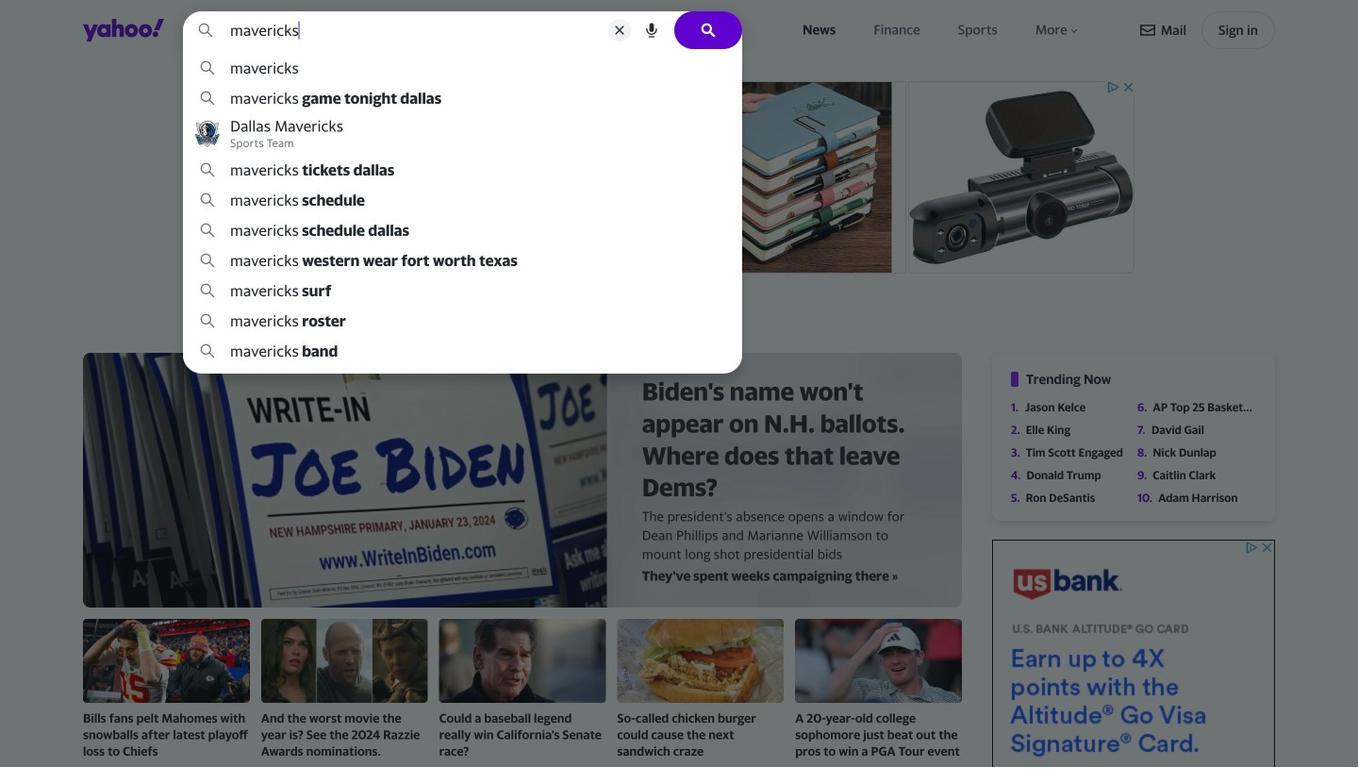 Task type: describe. For each thing, give the bounding box(es) containing it.
8 option from the top
[[183, 275, 742, 306]]

search image
[[701, 23, 716, 38]]

10 option from the top
[[183, 336, 742, 366]]

4 option from the top
[[183, 155, 742, 185]]

0 vertical spatial advertisement element
[[222, 79, 1137, 315]]



Task type: locate. For each thing, give the bounding box(es) containing it.
advertisement element
[[222, 79, 1137, 315], [992, 540, 1276, 767]]

2 option from the top
[[183, 83, 742, 113]]

None search field
[[183, 11, 742, 374]]

9 option from the top
[[183, 306, 742, 336]]

Search the web text field
[[183, 11, 742, 49]]

list box
[[183, 49, 742, 366]]

5 option from the top
[[183, 185, 742, 215]]

3 option from the top
[[183, 113, 742, 155]]

1 option from the top
[[183, 53, 742, 83]]

option
[[183, 53, 742, 83], [183, 83, 742, 113], [183, 113, 742, 155], [183, 155, 742, 185], [183, 185, 742, 215], [183, 215, 742, 245], [183, 245, 742, 275], [183, 275, 742, 306], [183, 306, 742, 336], [183, 336, 742, 366]]

7 option from the top
[[183, 245, 742, 275]]

toolbar
[[1140, 11, 1276, 49]]

6 option from the top
[[183, 215, 742, 245]]

1 vertical spatial advertisement element
[[992, 540, 1276, 767]]



Task type: vqa. For each thing, say whether or not it's contained in the screenshot.
2nd option from the bottom
yes



